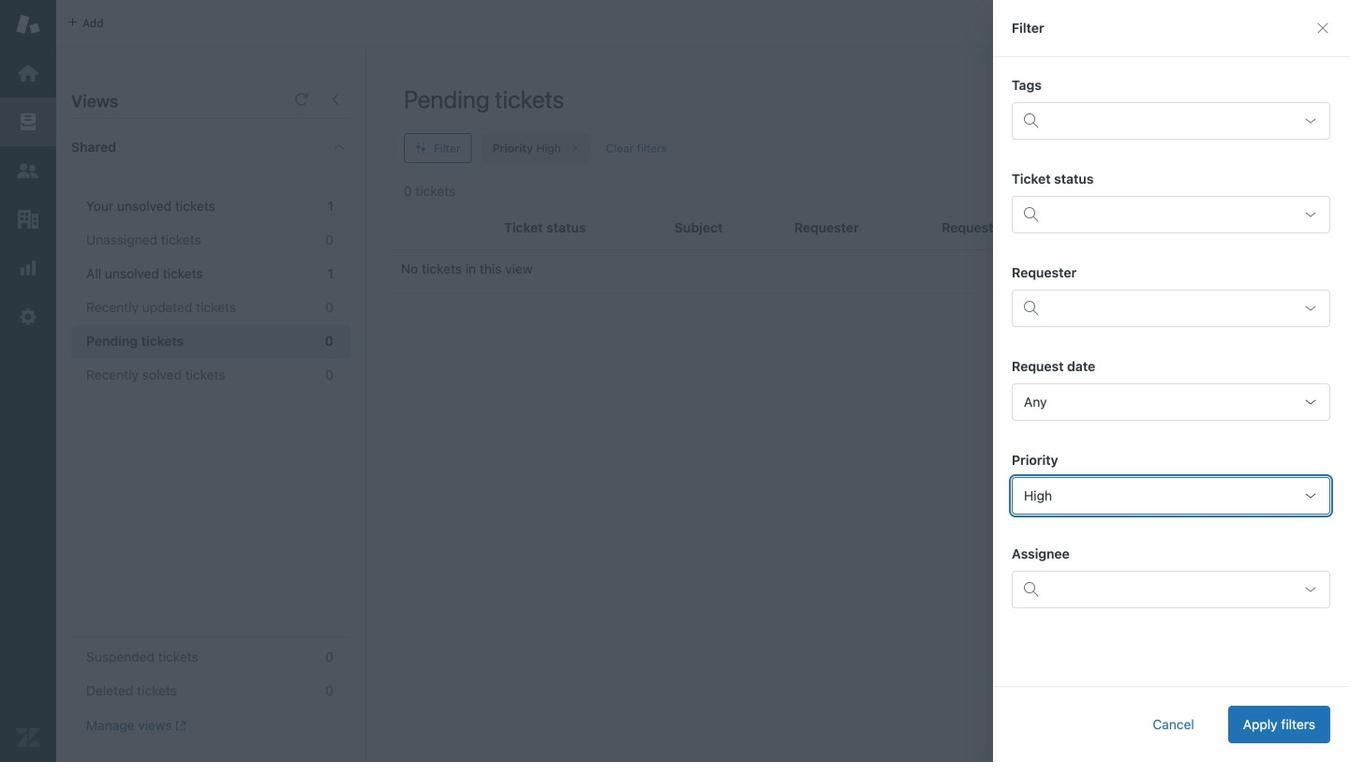 Task type: locate. For each thing, give the bounding box(es) containing it.
opens in a new tab image
[[172, 720, 186, 731]]

customers image
[[16, 158, 40, 183]]

None field
[[1049, 106, 1291, 136], [1012, 383, 1331, 421], [1012, 477, 1331, 515], [1049, 106, 1291, 136], [1012, 383, 1331, 421], [1012, 477, 1331, 515]]

heading
[[56, 119, 366, 175]]

hide panel views image
[[328, 92, 343, 107]]

remove image
[[571, 142, 582, 154]]

dialog
[[994, 0, 1350, 762]]

refresh views pane image
[[294, 92, 309, 107]]

reporting image
[[16, 256, 40, 280]]



Task type: describe. For each thing, give the bounding box(es) containing it.
zendesk image
[[16, 726, 40, 750]]

close drawer image
[[1316, 21, 1331, 36]]

views image
[[16, 110, 40, 134]]

organizations image
[[16, 207, 40, 232]]

admin image
[[16, 305, 40, 329]]

zendesk support image
[[16, 12, 40, 37]]

get started image
[[16, 61, 40, 85]]

main element
[[0, 0, 56, 762]]



Task type: vqa. For each thing, say whether or not it's contained in the screenshot.
grid
no



